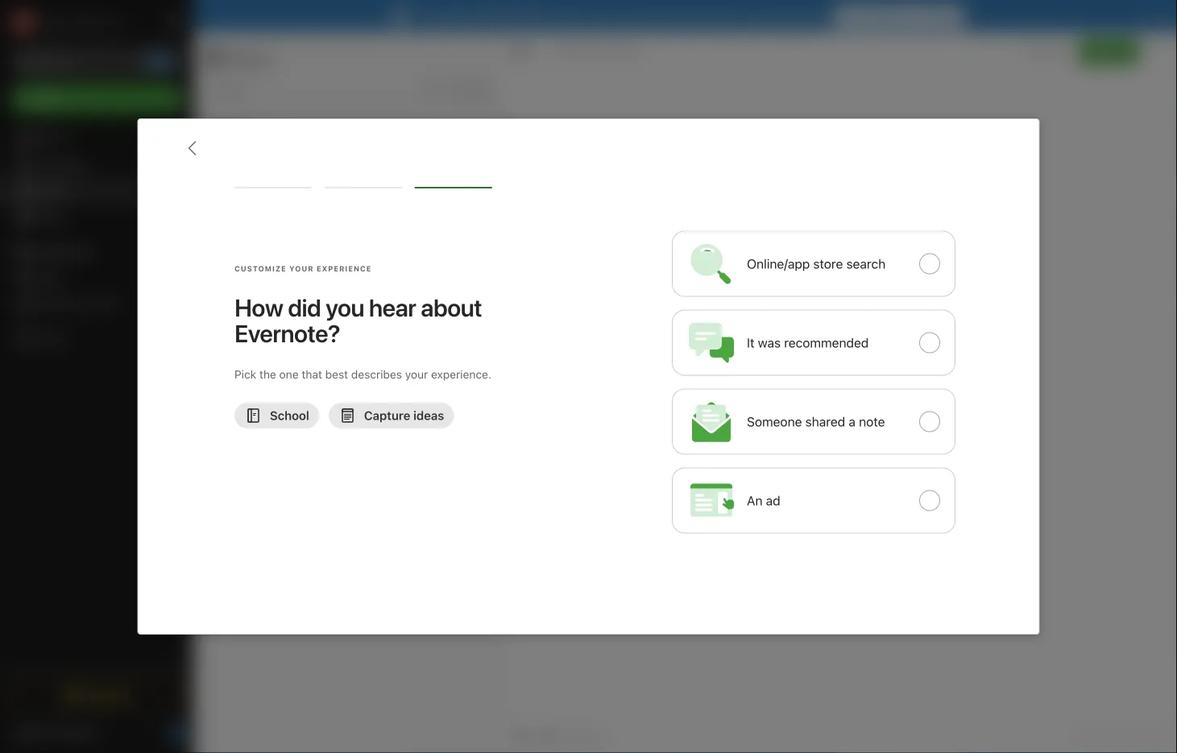 Task type: vqa. For each thing, say whether or not it's contained in the screenshot.
tasks
yes



Task type: describe. For each thing, give the bounding box(es) containing it.
online/app store search
[[747, 256, 886, 271]]

tasks
[[35, 210, 65, 223]]

it
[[867, 9, 874, 23]]

someone shared a note button
[[672, 389, 956, 455]]

was
[[758, 335, 781, 350]]

note inside note list element
[[221, 83, 244, 96]]

shared
[[806, 414, 846, 429]]

expand note image
[[512, 42, 531, 61]]

first
[[570, 45, 591, 57]]

settings image
[[164, 13, 184, 32]]

ideas
[[414, 409, 444, 423]]

it was recommended
[[747, 335, 869, 350]]

tasks button
[[0, 204, 193, 230]]

customize your experience
[[235, 265, 372, 273]]

note inside someone shared a note button
[[859, 414, 885, 429]]

that
[[302, 368, 322, 381]]

me
[[100, 297, 116, 310]]

best
[[325, 368, 348, 381]]

changes
[[1092, 731, 1133, 744]]

capture ideas
[[364, 409, 444, 423]]

pick the one that best describes your experience.
[[235, 368, 492, 381]]

try evernote personal for free: sync across all your devices. cancel anytime.
[[420, 9, 827, 23]]

how
[[235, 293, 283, 322]]

note list element
[[193, 32, 501, 754]]

trash
[[35, 332, 64, 346]]

your
[[289, 265, 314, 273]]

get it free for 7 days
[[844, 9, 955, 23]]

notes inside notes 'link'
[[35, 184, 66, 197]]

customize
[[235, 265, 287, 273]]

add a reminder image
[[510, 728, 530, 747]]

new
[[35, 92, 59, 106]]

school
[[270, 409, 309, 423]]

devices.
[[697, 9, 741, 23]]

all
[[1077, 731, 1089, 744]]

how did you hear about evernote?
[[235, 293, 482, 348]]

evernote
[[440, 9, 488, 23]]

notebook
[[594, 45, 642, 57]]

about
[[421, 293, 482, 322]]

it
[[747, 335, 755, 350]]

first notebook
[[570, 45, 642, 57]]

shared with me link
[[0, 291, 193, 317]]

shared with me
[[35, 297, 116, 310]]

for for 7
[[901, 9, 917, 23]]

hear
[[369, 293, 416, 322]]

one
[[279, 368, 299, 381]]

anytime.
[[782, 9, 827, 23]]

yesterday
[[214, 175, 259, 187]]

an ad button
[[672, 468, 956, 534]]

online/app store search button
[[672, 231, 956, 297]]

an ad
[[747, 493, 781, 508]]

with
[[75, 297, 97, 310]]

Note Editor text field
[[501, 110, 1178, 721]]



Task type: locate. For each thing, give the bounding box(es) containing it.
expand notebooks image
[[4, 246, 17, 259]]

home link
[[0, 127, 193, 152]]

evernote?
[[235, 319, 340, 348]]

shared
[[35, 297, 72, 310]]

1 vertical spatial your
[[405, 368, 428, 381]]

yesterday button
[[193, 110, 500, 206]]

0 vertical spatial you
[[1049, 45, 1067, 57]]

share
[[1094, 45, 1125, 58]]

experience.
[[431, 368, 492, 381]]

pick
[[235, 368, 256, 381]]

search
[[847, 256, 886, 271]]

upgrade
[[83, 689, 131, 702]]

describes
[[351, 368, 402, 381]]

1 horizontal spatial for
[[901, 9, 917, 23]]

personal
[[491, 9, 537, 23]]

home
[[35, 133, 66, 146]]

0 horizontal spatial notes
[[35, 184, 66, 197]]

online/app
[[747, 256, 810, 271]]

ad
[[766, 493, 781, 508]]

0 horizontal spatial for
[[540, 9, 555, 23]]

1 horizontal spatial note
[[859, 414, 885, 429]]

cancel
[[744, 9, 779, 23]]

notes up the tasks
[[35, 184, 66, 197]]

sync
[[591, 9, 616, 23]]

tags
[[36, 271, 61, 285]]

note right 1
[[221, 83, 244, 96]]

note right a
[[859, 414, 885, 429]]

notes
[[228, 48, 272, 67], [35, 184, 66, 197]]

saved
[[1136, 731, 1165, 744]]

free:
[[558, 9, 585, 23]]

a
[[849, 414, 856, 429]]

experience
[[317, 265, 372, 273]]

you inside note window element
[[1049, 45, 1067, 57]]

free
[[877, 9, 899, 23]]

7
[[920, 9, 926, 23]]

Search text field
[[21, 47, 172, 76]]

recommended
[[784, 335, 869, 350]]

1 horizontal spatial notes
[[228, 48, 272, 67]]

1 vertical spatial note
[[859, 414, 885, 429]]

an
[[747, 493, 763, 508]]

days
[[929, 9, 955, 23]]

tree
[[0, 127, 193, 665]]

1 horizontal spatial you
[[1049, 45, 1067, 57]]

notes inside note list element
[[228, 48, 272, 67]]

for inside button
[[901, 9, 917, 23]]

store
[[814, 256, 843, 271]]

1 for from the left
[[540, 9, 555, 23]]

try
[[420, 9, 437, 23]]

note window element
[[501, 32, 1178, 754]]

get it free for 7 days button
[[835, 6, 964, 27]]

notebooks link
[[0, 239, 193, 265]]

tags button
[[0, 265, 193, 291]]

0 horizontal spatial you
[[326, 293, 364, 322]]

get
[[844, 9, 864, 23]]

across
[[619, 9, 654, 23]]

only
[[1024, 45, 1047, 57]]

for left free:
[[540, 9, 555, 23]]

it was recommended button
[[672, 310, 956, 376]]

upgrade button
[[10, 679, 184, 712]]

capture
[[364, 409, 411, 423]]

0 vertical spatial note
[[221, 83, 244, 96]]

0 horizontal spatial note
[[221, 83, 244, 96]]

shortcuts button
[[0, 152, 193, 178]]

None search field
[[21, 47, 172, 76]]

for left 7
[[901, 9, 917, 23]]

1 vertical spatial you
[[326, 293, 364, 322]]

2 for from the left
[[901, 9, 917, 23]]

1 vertical spatial notes
[[35, 184, 66, 197]]

did
[[288, 293, 321, 322]]

trash link
[[0, 326, 193, 352]]

share button
[[1080, 39, 1139, 64]]

tree containing home
[[0, 127, 193, 665]]

you
[[1049, 45, 1067, 57], [326, 293, 364, 322]]

all
[[657, 9, 668, 23]]

0 horizontal spatial your
[[405, 368, 428, 381]]

0 vertical spatial notes
[[228, 48, 272, 67]]

you down experience
[[326, 293, 364, 322]]

you inside how did you hear about evernote?
[[326, 293, 364, 322]]

first notebook button
[[550, 40, 647, 63]]

0 vertical spatial your
[[671, 9, 694, 23]]

your right describes
[[405, 368, 428, 381]]

for
[[540, 9, 555, 23], [901, 9, 917, 23]]

notebooks
[[36, 245, 93, 259]]

your
[[671, 9, 694, 23], [405, 368, 428, 381]]

only you
[[1024, 45, 1067, 57]]

new button
[[10, 85, 184, 114]]

add tag image
[[538, 728, 557, 747]]

someone shared a note
[[747, 414, 885, 429]]

1 horizontal spatial your
[[671, 9, 694, 23]]

for for free:
[[540, 9, 555, 23]]

your right all
[[671, 9, 694, 23]]

the
[[260, 368, 276, 381]]

you right only
[[1049, 45, 1067, 57]]

notes up the 1 note
[[228, 48, 272, 67]]

note
[[221, 83, 244, 96], [859, 414, 885, 429]]

notes link
[[0, 178, 193, 204]]

1
[[213, 83, 218, 96]]

someone
[[747, 414, 802, 429]]

shortcuts
[[36, 159, 87, 172]]

1 note
[[213, 83, 244, 96]]

all changes saved
[[1077, 731, 1165, 744]]



